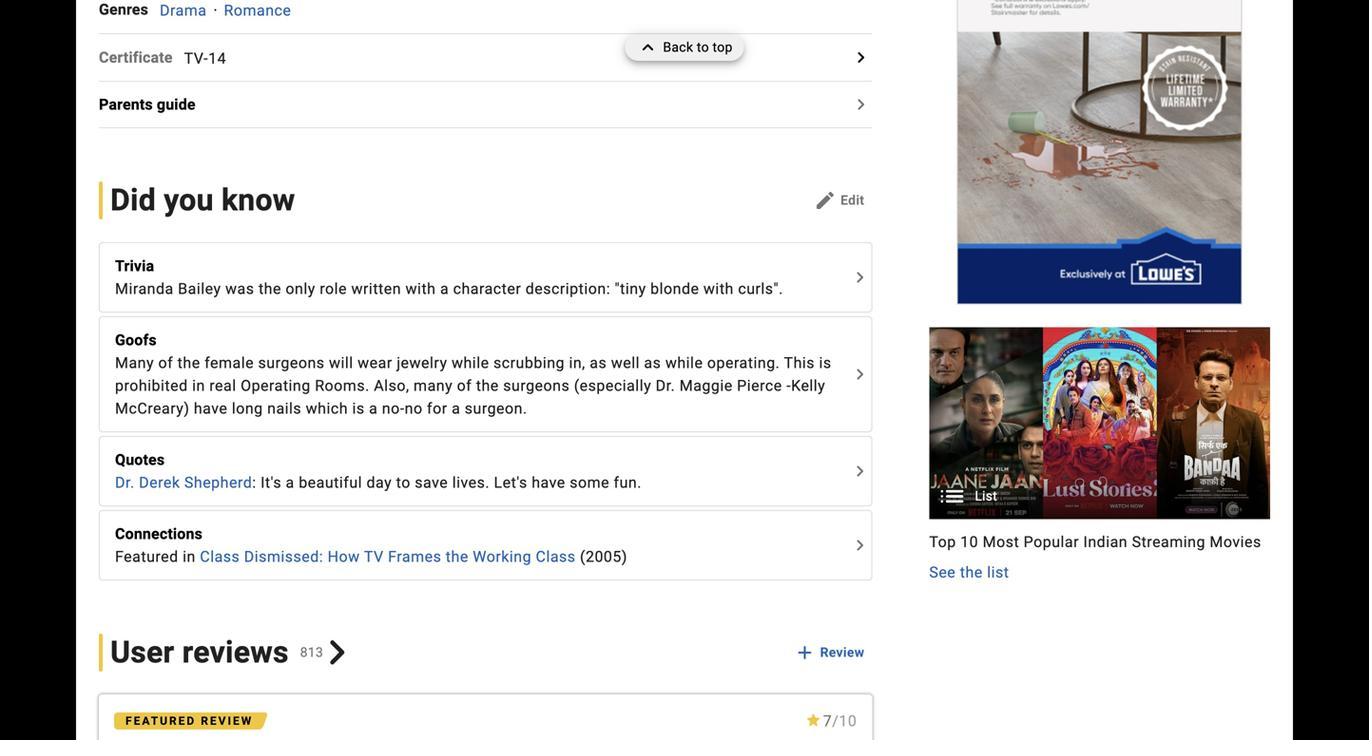 Task type: describe. For each thing, give the bounding box(es) containing it.
derek
[[139, 474, 180, 492]]

it's
[[261, 474, 282, 492]]

0 horizontal spatial is
[[352, 400, 365, 418]]

guide
[[157, 96, 196, 114]]

review
[[820, 645, 865, 661]]

in inside 'connections featured in class dismissed: how tv frames the working class (2005)'
[[183, 548, 196, 566]]

7
[[823, 713, 832, 731]]

0 vertical spatial of
[[158, 354, 173, 372]]

you
[[164, 183, 214, 218]]

save
[[415, 474, 448, 492]]

trivia
[[115, 257, 154, 275]]

maggie
[[680, 377, 733, 395]]

drama
[[160, 1, 207, 19]]

no
[[405, 400, 423, 418]]

surgeon.
[[465, 400, 527, 418]]

1 class from the left
[[200, 548, 240, 566]]

back to top button
[[625, 34, 744, 61]]

tv
[[364, 548, 384, 566]]

back to top
[[663, 39, 733, 55]]

the left female
[[178, 354, 200, 372]]

reviews
[[182, 635, 289, 671]]

lives.
[[452, 474, 490, 492]]

for
[[427, 400, 448, 418]]

which
[[306, 400, 348, 418]]

dismissed:
[[244, 548, 323, 566]]

miranda
[[115, 280, 174, 298]]

no-
[[382, 400, 405, 418]]

written
[[351, 280, 401, 298]]

was
[[225, 280, 254, 298]]

813
[[300, 645, 323, 661]]

back
[[663, 39, 693, 55]]

operating
[[241, 377, 311, 395]]

in inside goofs many of the female surgeons will wear jewelry while scrubbing in, as well as while operating. this is prohibited in real operating rooms. also, many of the surgeons (especially dr. maggie pierce -kelly mccreary) have long nails which is a no-no for a surgeon.
[[192, 377, 205, 395]]

some
[[570, 474, 610, 492]]

expand less image
[[637, 34, 663, 61]]

parents guide: see all image
[[849, 93, 872, 116]]

see the list button
[[929, 561, 1009, 584]]

goofs many of the female surgeons will wear jewelry while scrubbing in, as well as while operating. this is prohibited in real operating rooms. also, many of the surgeons (especially dr. maggie pierce -kelly mccreary) have long nails which is a no-no for a surgeon.
[[115, 331, 832, 418]]

1 while from the left
[[452, 354, 489, 372]]

shepherd
[[184, 474, 252, 492]]

tv-
[[184, 49, 208, 67]]

add image
[[794, 642, 816, 665]]

day
[[367, 474, 392, 492]]

2 as from the left
[[644, 354, 661, 372]]

description:
[[526, 280, 611, 298]]

1 vertical spatial of
[[457, 377, 472, 395]]

group containing top 10 most popular indian streaming movies
[[929, 328, 1270, 584]]

edit image
[[814, 189, 837, 212]]

also,
[[374, 377, 409, 395]]

will
[[329, 354, 353, 372]]

real
[[209, 377, 236, 395]]

2 while from the left
[[666, 354, 703, 372]]

drama button
[[160, 1, 207, 19]]

dr. derek shepherd button
[[115, 472, 252, 495]]

quotes dr. derek shepherd : it's a beautiful day to save lives. let's have some fun.
[[115, 451, 642, 492]]

female
[[205, 354, 254, 372]]

:
[[252, 474, 256, 492]]

to inside back to top button
[[697, 39, 709, 55]]

see
[[929, 564, 956, 582]]

trivia button
[[115, 255, 847, 278]]

movies
[[1210, 533, 1262, 551]]

only
[[286, 280, 316, 298]]

rooms.
[[315, 377, 370, 395]]

quotes button
[[115, 449, 847, 472]]

in,
[[569, 354, 586, 372]]

certificate: see all image
[[849, 46, 872, 69]]

the inside 'connections featured in class dismissed: how tv frames the working class (2005)'
[[446, 548, 469, 566]]

user
[[110, 635, 174, 671]]

connections button
[[115, 523, 847, 546]]

class dismissed: how tv frames the working class button
[[200, 546, 576, 569]]

a inside quotes dr. derek shepherd : it's a beautiful day to save lives. let's have some fun.
[[286, 474, 295, 492]]

well
[[611, 354, 640, 372]]

parents guide
[[99, 96, 196, 114]]

connections featured in class dismissed: how tv frames the working class (2005)
[[115, 525, 628, 566]]

2 with from the left
[[704, 280, 734, 298]]

top 10 most popular indian streaming movies
[[929, 533, 1262, 551]]

chevron right inline image
[[325, 641, 350, 665]]

nails
[[267, 400, 302, 418]]

0 vertical spatial surgeons
[[258, 354, 325, 372]]

romance button
[[224, 1, 291, 19]]

14
[[208, 49, 226, 67]]

let's
[[494, 474, 528, 492]]

indian
[[1084, 533, 1128, 551]]

goofs button
[[115, 329, 847, 352]]

advertisement region
[[957, 0, 1243, 305]]

(2005)
[[580, 548, 628, 566]]



Task type: locate. For each thing, give the bounding box(es) containing it.
0 horizontal spatial to
[[396, 474, 411, 492]]

curls".
[[738, 280, 783, 298]]

operating.
[[707, 354, 780, 372]]

prohibited
[[115, 377, 188, 395]]

0 vertical spatial dr.
[[656, 377, 675, 395]]

0 horizontal spatial class
[[200, 548, 240, 566]]

1 horizontal spatial of
[[457, 377, 472, 395]]

0 vertical spatial 10
[[961, 533, 979, 551]]

dr. left maggie
[[656, 377, 675, 395]]

0 horizontal spatial 10
[[839, 713, 857, 731]]

see more image for while
[[849, 363, 871, 386]]

0 horizontal spatial dr.
[[115, 474, 135, 492]]

tv-14
[[184, 49, 226, 67]]

0 horizontal spatial while
[[452, 354, 489, 372]]

1 see more image from the top
[[849, 266, 871, 289]]

many
[[115, 354, 154, 372]]

have down real
[[194, 400, 228, 418]]

parents
[[99, 96, 153, 114]]

featured left review
[[126, 715, 196, 728]]

review button
[[792, 636, 872, 670]]

goofs
[[115, 331, 157, 349]]

top
[[713, 39, 733, 55]]

class left dismissed: at the left bottom of page
[[200, 548, 240, 566]]

list group
[[929, 328, 1270, 520]]

star inline image
[[806, 715, 821, 727]]

did
[[110, 183, 156, 218]]

top 10 most popular indian streaming movies link
[[929, 531, 1270, 554]]

blonde
[[651, 280, 699, 298]]

of right 'many'
[[457, 377, 472, 395]]

1 horizontal spatial with
[[704, 280, 734, 298]]

a left 'character'
[[440, 280, 449, 298]]

1 horizontal spatial as
[[644, 354, 661, 372]]

fun.
[[614, 474, 642, 492]]

"tiny
[[615, 280, 646, 298]]

jewelry
[[397, 354, 447, 372]]

2 class from the left
[[536, 548, 576, 566]]

many
[[414, 377, 453, 395]]

to left top
[[697, 39, 709, 55]]

working
[[473, 548, 532, 566]]

edit button
[[807, 185, 872, 216]]

dr. inside goofs many of the female surgeons will wear jewelry while scrubbing in, as well as while operating. this is prohibited in real operating rooms. also, many of the surgeons (especially dr. maggie pierce -kelly mccreary) have long nails which is a no-no for a surgeon.
[[656, 377, 675, 395]]

is right this
[[819, 354, 832, 372]]

surgeons up the operating
[[258, 354, 325, 372]]

while down goofs button
[[452, 354, 489, 372]]

a right for
[[452, 400, 461, 418]]

1 horizontal spatial surgeons
[[503, 377, 570, 395]]

featured
[[115, 548, 178, 566], [126, 715, 196, 728]]

have
[[194, 400, 228, 418], [532, 474, 566, 492]]

dr.
[[656, 377, 675, 395], [115, 474, 135, 492]]

1 vertical spatial featured
[[126, 715, 196, 728]]

see more image
[[849, 266, 871, 289], [849, 363, 871, 386], [849, 534, 871, 557]]

see the list
[[929, 564, 1009, 582]]

certificate button
[[99, 46, 184, 69]]

connections
[[115, 525, 203, 543]]

role
[[320, 280, 347, 298]]

the left list
[[960, 564, 983, 582]]

1 vertical spatial see more image
[[849, 363, 871, 386]]

kelly
[[791, 377, 826, 395]]

have inside goofs many of the female surgeons will wear jewelry while scrubbing in, as well as while operating. this is prohibited in real operating rooms. also, many of the surgeons (especially dr. maggie pierce -kelly mccreary) have long nails which is a no-no for a surgeon.
[[194, 400, 228, 418]]

dr. down the quotes
[[115, 474, 135, 492]]

/
[[832, 713, 839, 731]]

0 vertical spatial in
[[192, 377, 205, 395]]

in left real
[[192, 377, 205, 395]]

streaming
[[1132, 533, 1206, 551]]

while up maggie
[[666, 354, 703, 372]]

the
[[259, 280, 281, 298], [178, 354, 200, 372], [476, 377, 499, 395], [446, 548, 469, 566], [960, 564, 983, 582]]

as
[[590, 354, 607, 372], [644, 354, 661, 372]]

as right in,
[[590, 354, 607, 372]]

pierce
[[737, 377, 782, 395]]

see more image
[[849, 460, 871, 483]]

this
[[784, 354, 815, 372]]

in
[[192, 377, 205, 395], [183, 548, 196, 566]]

how
[[328, 548, 360, 566]]

1 horizontal spatial to
[[697, 39, 709, 55]]

1 vertical spatial is
[[352, 400, 365, 418]]

10
[[961, 533, 979, 551], [839, 713, 857, 731]]

to right day
[[396, 474, 411, 492]]

scrubbing
[[494, 354, 565, 372]]

3 see more image from the top
[[849, 534, 871, 557]]

(especially
[[574, 377, 652, 395]]

see more image right the kelly
[[849, 363, 871, 386]]

1 with from the left
[[406, 280, 436, 298]]

1 horizontal spatial class
[[536, 548, 576, 566]]

0 vertical spatial is
[[819, 354, 832, 372]]

2 see more image from the top
[[849, 363, 871, 386]]

0 horizontal spatial as
[[590, 354, 607, 372]]

still frame image
[[929, 328, 1270, 520]]

as right well
[[644, 354, 661, 372]]

1 horizontal spatial 10
[[961, 533, 979, 551]]

the down connections button
[[446, 548, 469, 566]]

while
[[452, 354, 489, 372], [666, 354, 703, 372]]

with left curls".
[[704, 280, 734, 298]]

0 vertical spatial to
[[697, 39, 709, 55]]

1 horizontal spatial have
[[532, 474, 566, 492]]

10 right 7
[[839, 713, 857, 731]]

0 horizontal spatial have
[[194, 400, 228, 418]]

0 horizontal spatial of
[[158, 354, 173, 372]]

the inside trivia miranda bailey was the only role written with a character description: "tiny blonde with curls".
[[259, 280, 281, 298]]

wear
[[358, 354, 392, 372]]

10 inside top 10 most popular indian streaming movies link
[[961, 533, 979, 551]]

1 vertical spatial surgeons
[[503, 377, 570, 395]]

beautiful
[[299, 474, 362, 492]]

most
[[983, 533, 1020, 551]]

have right let's
[[532, 474, 566, 492]]

surgeons down scrubbing at the left of the page
[[503, 377, 570, 395]]

see more image for curls".
[[849, 266, 871, 289]]

did you know
[[110, 183, 295, 218]]

a
[[440, 280, 449, 298], [369, 400, 378, 418], [452, 400, 461, 418], [286, 474, 295, 492]]

1 vertical spatial to
[[396, 474, 411, 492]]

mccreary)
[[115, 400, 190, 418]]

genres
[[99, 1, 148, 19]]

with
[[406, 280, 436, 298], [704, 280, 734, 298]]

trivia miranda bailey was the only role written with a character description: "tiny blonde with curls".
[[115, 257, 783, 298]]

to
[[697, 39, 709, 55], [396, 474, 411, 492]]

bailey
[[178, 280, 221, 298]]

1 horizontal spatial dr.
[[656, 377, 675, 395]]

is down rooms.
[[352, 400, 365, 418]]

0 vertical spatial see more image
[[849, 266, 871, 289]]

featured inside 'connections featured in class dismissed: how tv frames the working class (2005)'
[[115, 548, 178, 566]]

have inside quotes dr. derek shepherd : it's a beautiful day to save lives. let's have some fun.
[[532, 474, 566, 492]]

group
[[929, 328, 1270, 584]]

know
[[222, 183, 295, 218]]

0 horizontal spatial surgeons
[[258, 354, 325, 372]]

0 vertical spatial featured
[[115, 548, 178, 566]]

a left no-
[[369, 400, 378, 418]]

class left (2005)
[[536, 548, 576, 566]]

character
[[453, 280, 521, 298]]

parents guide button
[[99, 93, 207, 116]]

romance
[[224, 1, 291, 19]]

in down connections at the left bottom of the page
[[183, 548, 196, 566]]

see more image down 'edit'
[[849, 266, 871, 289]]

a inside trivia miranda bailey was the only role written with a character description: "tiny blonde with curls".
[[440, 280, 449, 298]]

list
[[975, 489, 998, 504]]

frames
[[388, 548, 442, 566]]

1 horizontal spatial while
[[666, 354, 703, 372]]

1 vertical spatial dr.
[[115, 474, 135, 492]]

the right was
[[259, 280, 281, 298]]

see more image down see more icon
[[849, 534, 871, 557]]

1 as from the left
[[590, 354, 607, 372]]

certificate
[[99, 48, 173, 66]]

dr. inside quotes dr. derek shepherd : it's a beautiful day to save lives. let's have some fun.
[[115, 474, 135, 492]]

a right it's
[[286, 474, 295, 492]]

class
[[200, 548, 240, 566], [536, 548, 576, 566]]

2 vertical spatial see more image
[[849, 534, 871, 557]]

featured review
[[126, 715, 253, 728]]

1 horizontal spatial is
[[819, 354, 832, 372]]

1 vertical spatial in
[[183, 548, 196, 566]]

0 horizontal spatial with
[[406, 280, 436, 298]]

to inside quotes dr. derek shepherd : it's a beautiful day to save lives. let's have some fun.
[[396, 474, 411, 492]]

with right written
[[406, 280, 436, 298]]

list link
[[929, 328, 1270, 520]]

10 right the "top"
[[961, 533, 979, 551]]

1 vertical spatial 10
[[839, 713, 857, 731]]

of up prohibited
[[158, 354, 173, 372]]

the up surgeon.
[[476, 377, 499, 395]]

1 vertical spatial have
[[532, 474, 566, 492]]

0 vertical spatial have
[[194, 400, 228, 418]]

the inside button
[[960, 564, 983, 582]]

7 / 10
[[823, 713, 857, 731]]

featured down connections at the left bottom of the page
[[115, 548, 178, 566]]

-
[[787, 377, 791, 395]]

list
[[987, 564, 1009, 582]]

top
[[929, 533, 956, 551]]



Task type: vqa. For each thing, say whether or not it's contained in the screenshot.
How
yes



